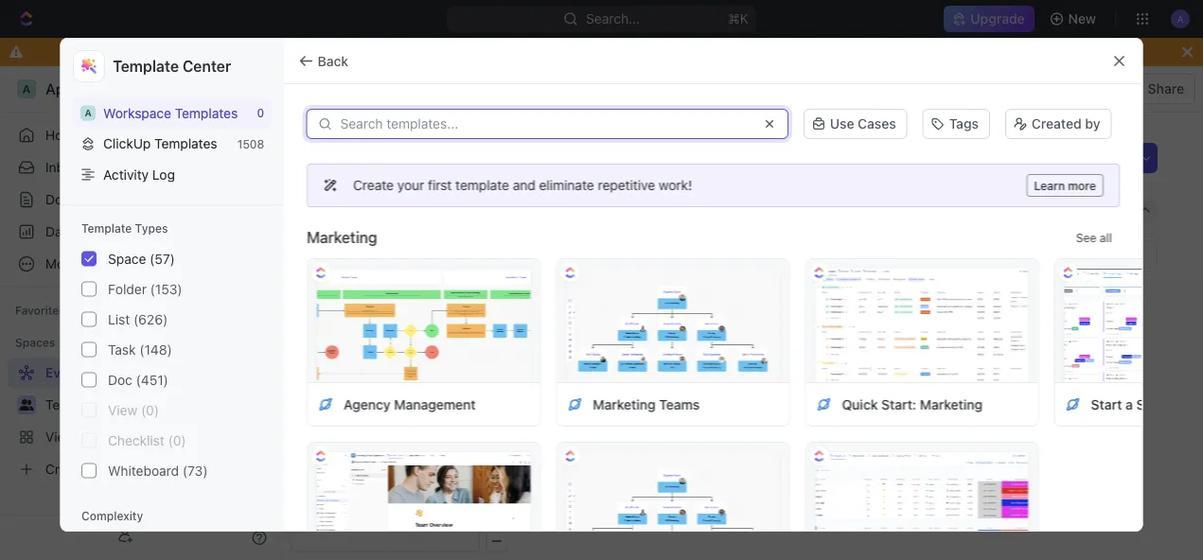 Task type: describe. For each thing, give the bounding box(es) containing it.
doc link
[[667, 197, 696, 224]]

everything link
[[295, 78, 371, 100]]

use cases
[[830, 116, 897, 132]]

marketing for marketing teams
[[593, 397, 655, 412]]

upgrade
[[971, 11, 1025, 27]]

workspace templates
[[103, 105, 237, 121]]

this
[[779, 44, 803, 60]]

docs
[[45, 192, 77, 207]]

add
[[1067, 150, 1092, 166]]

checklist (0)
[[108, 433, 186, 448]]

(0) for view (0)
[[141, 403, 159, 418]]

marketing teams
[[593, 397, 700, 412]]

favorites
[[15, 304, 65, 317]]

marketing for marketing
[[306, 229, 377, 247]]

management
[[394, 397, 476, 412]]

create your first template and eliminate repetitive work!
[[353, 178, 692, 193]]

spaces
[[15, 336, 55, 349]]

tree inside sidebar navigation
[[8, 358, 275, 485]]

board link
[[407, 197, 448, 224]]

center
[[182, 57, 231, 75]]

list (626)
[[108, 312, 167, 327]]

task (148)
[[108, 342, 172, 358]]

folder
[[108, 281, 146, 297]]

hide inside button
[[524, 250, 549, 263]]

back
[[318, 53, 349, 69]]

learn more
[[1034, 179, 1096, 192]]

upgrade link
[[944, 6, 1035, 32]]

tags button
[[923, 109, 990, 139]]

activity log button
[[72, 159, 271, 190]]

complexity
[[81, 510, 143, 523]]

all
[[1100, 231, 1112, 244]]

mind map link
[[571, 197, 636, 224]]

do you want to enable browser notifications? enable hide this
[[401, 44, 803, 60]]

start
[[1091, 397, 1122, 412]]

learn
[[1034, 179, 1065, 192]]

task inside the add task button
[[1095, 150, 1124, 166]]

workspace
[[103, 105, 171, 121]]

favorites button
[[8, 299, 73, 322]]

checklist
[[108, 433, 164, 448]]

docs link
[[8, 185, 275, 215]]

Search templates... text field
[[340, 116, 751, 132]]

board
[[411, 203, 448, 218]]

template types
[[81, 222, 168, 235]]

whiteboard
[[108, 463, 179, 479]]

tags
[[950, 116, 979, 132]]

agency
[[343, 397, 390, 412]]

your
[[397, 178, 424, 193]]

calendar link
[[479, 197, 539, 224]]

want
[[448, 44, 479, 60]]

new button
[[1042, 4, 1108, 34]]

learn more link
[[1027, 174, 1104, 197]]

1 vertical spatial everything
[[329, 142, 464, 173]]

back button
[[291, 46, 360, 76]]

and
[[513, 178, 535, 193]]

see all button
[[1068, 226, 1120, 249]]

created by button
[[1006, 109, 1112, 139]]

(451)
[[136, 372, 168, 388]]

clickup templates
[[103, 136, 217, 152]]

notifications?
[[598, 44, 682, 60]]

repetitive
[[598, 178, 655, 193]]

do
[[401, 44, 419, 60]]

0
[[257, 106, 264, 120]]

list for list
[[353, 203, 376, 218]]

you
[[422, 44, 445, 60]]

show closed
[[422, 250, 492, 263]]

log
[[152, 167, 175, 182]]

start a social med
[[1091, 397, 1204, 412]]

sidebar navigation
[[0, 66, 283, 561]]

(73)
[[182, 463, 207, 479]]

everything inside the everything 'link'
[[299, 81, 366, 97]]

enable
[[695, 44, 738, 60]]

customize button
[[1018, 197, 1115, 224]]

clickup
[[103, 136, 150, 152]]

activity log
[[103, 167, 175, 182]]

show closed button
[[399, 245, 500, 268]]

search...
[[586, 11, 640, 27]]



Task type: vqa. For each thing, say whether or not it's contained in the screenshot.
Enter name... field
no



Task type: locate. For each thing, give the bounding box(es) containing it.
(0) right view
[[141, 403, 159, 418]]

0 vertical spatial doc
[[671, 203, 696, 218]]

0 vertical spatial templates
[[174, 105, 237, 121]]

1 horizontal spatial task
[[1095, 150, 1124, 166]]

first
[[428, 178, 452, 193]]

templates for clickup templates
[[154, 136, 217, 152]]

doc for doc
[[671, 203, 696, 218]]

agency management
[[343, 397, 476, 412]]

template center
[[112, 57, 231, 75]]

1 vertical spatial (0)
[[168, 433, 186, 448]]

quick start: marketing
[[842, 397, 983, 412]]

use cases button
[[804, 109, 908, 139]]

1 vertical spatial list
[[108, 312, 129, 327]]

templates
[[174, 105, 237, 121], [154, 136, 217, 152]]

create
[[353, 178, 393, 193]]

0 horizontal spatial hide
[[524, 250, 549, 263]]

created
[[1032, 116, 1082, 132]]

quick
[[842, 397, 878, 412]]

view (0)
[[108, 403, 159, 418]]

use cases button
[[796, 107, 915, 141]]

apple's workspace, , element
[[80, 105, 95, 121]]

task right add
[[1095, 150, 1124, 166]]

None checkbox
[[81, 282, 96, 297], [81, 464, 96, 479], [81, 282, 96, 297], [81, 464, 96, 479]]

Search tasks... text field
[[968, 242, 1157, 271]]

0 vertical spatial template
[[112, 57, 178, 75]]

list for list (626)
[[108, 312, 129, 327]]

hide inside dropdown button
[[979, 203, 1008, 218]]

share
[[1148, 81, 1185, 97]]

list down folder
[[108, 312, 129, 327]]

created by button
[[998, 107, 1120, 141]]

see all
[[1076, 231, 1112, 244]]

space
[[108, 251, 146, 267]]

med
[[1178, 397, 1204, 412]]

templates up activity log button
[[154, 136, 217, 152]]

add task
[[1067, 150, 1124, 166]]

see
[[1076, 231, 1097, 244]]

calendar
[[483, 203, 539, 218]]

home
[[45, 127, 82, 143]]

view
[[108, 403, 137, 418]]

0 horizontal spatial task
[[108, 342, 135, 358]]

by
[[1086, 116, 1101, 132]]

everything down back
[[299, 81, 366, 97]]

doc down work! on the top right of page
[[671, 203, 696, 218]]

(57)
[[149, 251, 175, 267]]

None checkbox
[[81, 251, 96, 267], [81, 312, 96, 327], [81, 342, 96, 358], [81, 373, 96, 388], [81, 403, 96, 418], [81, 433, 96, 448], [81, 251, 96, 267], [81, 312, 96, 327], [81, 342, 96, 358], [81, 373, 96, 388], [81, 403, 96, 418], [81, 433, 96, 448]]

a
[[1126, 397, 1133, 412]]

1 horizontal spatial marketing
[[593, 397, 655, 412]]

list
[[353, 203, 376, 218], [108, 312, 129, 327]]

templates for workspace templates
[[174, 105, 237, 121]]

template up "space"
[[81, 222, 131, 235]]

marketing left teams
[[593, 397, 655, 412]]

activity
[[103, 167, 148, 182]]

1 horizontal spatial list
[[353, 203, 376, 218]]

map
[[609, 203, 636, 218]]

template up workspace
[[112, 57, 178, 75]]

0 horizontal spatial marketing
[[306, 229, 377, 247]]

hide button
[[957, 197, 1014, 224]]

0 vertical spatial hide
[[747, 44, 776, 60]]

folder (153)
[[108, 281, 182, 297]]

2 horizontal spatial marketing
[[920, 397, 983, 412]]

whiteboard (73)
[[108, 463, 207, 479]]

0 vertical spatial task
[[1095, 150, 1124, 166]]

0 vertical spatial list
[[353, 203, 376, 218]]

doc (451)
[[108, 372, 168, 388]]

cases
[[858, 116, 897, 132]]

task left (148)
[[108, 342, 135, 358]]

0 vertical spatial (0)
[[141, 403, 159, 418]]

dashboards
[[45, 224, 119, 240]]

doc up view
[[108, 372, 132, 388]]

hide right 'search'
[[979, 203, 1008, 218]]

0 vertical spatial everything
[[299, 81, 366, 97]]

1 horizontal spatial doc
[[671, 203, 696, 218]]

teams
[[659, 397, 700, 412]]

eliminate
[[539, 178, 594, 193]]

space (57)
[[108, 251, 175, 267]]

share button
[[1137, 74, 1196, 104]]

more
[[1068, 179, 1096, 192]]

hide down calendar
[[524, 250, 549, 263]]

(153)
[[150, 281, 182, 297]]

mind map
[[575, 203, 636, 218]]

list link
[[349, 197, 376, 224]]

hide
[[747, 44, 776, 60], [979, 203, 1008, 218], [524, 250, 549, 263]]

1 vertical spatial templates
[[154, 136, 217, 152]]

search
[[904, 203, 947, 218]]

use
[[830, 116, 855, 132]]

dashboards link
[[8, 217, 275, 247]]

0 horizontal spatial (0)
[[141, 403, 159, 418]]

mind
[[575, 203, 605, 218]]

start:
[[881, 397, 916, 412]]

hide left this
[[747, 44, 776, 60]]

a
[[84, 107, 91, 118]]

doc for doc (451)
[[108, 372, 132, 388]]

marketing right start:
[[920, 397, 983, 412]]

browser
[[543, 44, 594, 60]]

1 vertical spatial task
[[108, 342, 135, 358]]

2 vertical spatial hide
[[524, 250, 549, 263]]

search button
[[879, 197, 953, 224]]

everything up your
[[329, 142, 464, 173]]

list inside list link
[[353, 203, 376, 218]]

hide button
[[516, 245, 557, 268]]

template for template types
[[81, 222, 131, 235]]

0 horizontal spatial list
[[108, 312, 129, 327]]

types
[[135, 222, 168, 235]]

1 vertical spatial template
[[81, 222, 131, 235]]

1 vertical spatial doc
[[108, 372, 132, 388]]

created by
[[1032, 116, 1101, 132]]

marketing
[[306, 229, 377, 247], [593, 397, 655, 412], [920, 397, 983, 412]]

1 horizontal spatial (0)
[[168, 433, 186, 448]]

(626)
[[133, 312, 167, 327]]

inbox link
[[8, 152, 275, 183]]

customize
[[1042, 203, 1109, 218]]

marketing down list link
[[306, 229, 377, 247]]

1 horizontal spatial hide
[[747, 44, 776, 60]]

(0)
[[141, 403, 159, 418], [168, 433, 186, 448]]

0 horizontal spatial doc
[[108, 372, 132, 388]]

template for template center
[[112, 57, 178, 75]]

show
[[422, 250, 452, 263]]

add task button
[[1055, 143, 1135, 173]]

enable
[[498, 44, 540, 60]]

2 horizontal spatial hide
[[979, 203, 1008, 218]]

(0) for checklist (0)
[[168, 433, 186, 448]]

tree
[[8, 358, 275, 485]]

templates down center
[[174, 105, 237, 121]]

home link
[[8, 120, 275, 151]]

tags button
[[915, 107, 998, 141]]

1 vertical spatial hide
[[979, 203, 1008, 218]]

work!
[[658, 178, 692, 193]]

social
[[1136, 397, 1174, 412]]

(0) up (73)
[[168, 433, 186, 448]]

list down create
[[353, 203, 376, 218]]



